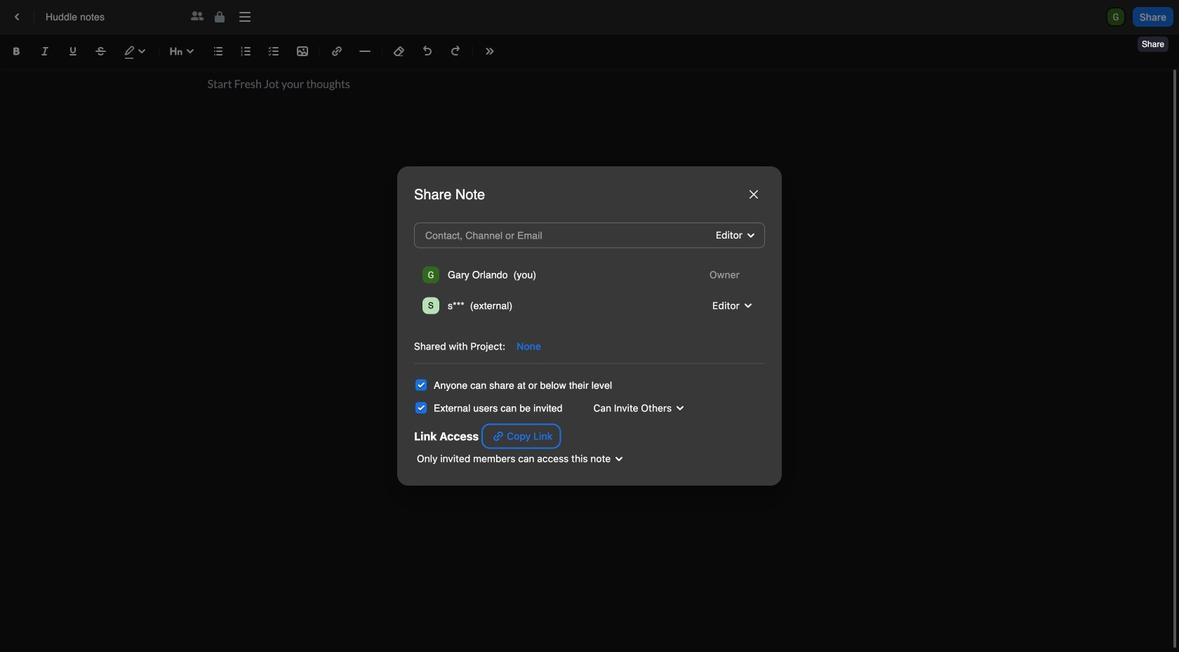 Task type: describe. For each thing, give the bounding box(es) containing it.
permission element
[[701, 265, 757, 285]]

all notes image
[[8, 8, 25, 25]]

strikethrough image
[[93, 43, 110, 60]]

insert image image
[[294, 43, 311, 60]]

locked element
[[211, 8, 228, 25]]

2 menu item from the top
[[420, 293, 760, 318]]

undo image
[[419, 43, 436, 60]]

link image
[[329, 43, 345, 60]]

close image
[[750, 190, 758, 199]]

1 menu item from the top
[[420, 262, 760, 287]]



Task type: vqa. For each thing, say whether or not it's contained in the screenshot.
banner
no



Task type: locate. For each thing, give the bounding box(es) containing it.
locked image
[[211, 8, 228, 25]]

copy link image
[[490, 428, 507, 445]]

None text field
[[46, 10, 178, 24]]

checklist image
[[266, 43, 283, 60]]

menu item
[[420, 262, 760, 287], [420, 293, 760, 318]]

clear style image
[[391, 43, 408, 60]]

None field
[[708, 225, 760, 245], [701, 265, 757, 285], [704, 296, 757, 316], [585, 398, 689, 418], [414, 449, 628, 469], [708, 225, 760, 245], [701, 265, 757, 285], [704, 296, 757, 316], [585, 398, 689, 418], [414, 449, 628, 469]]

1 vertical spatial menu item
[[420, 293, 760, 318]]

shared element
[[189, 8, 206, 25]]

underline image
[[65, 43, 81, 60]]

tooltip
[[1136, 27, 1170, 53]]

menu
[[414, 256, 765, 330]]

bulleted list image
[[210, 43, 227, 60]]

Contact, Channel or Email text field
[[423, 225, 672, 245]]

redo image
[[447, 43, 464, 60]]

divider line image
[[357, 46, 373, 57]]

0 vertical spatial menu item
[[420, 262, 760, 287]]

italic image
[[37, 43, 53, 60]]

numbered list image
[[238, 43, 255, 60]]

gary orlando image
[[423, 266, 439, 283]]

shared image
[[189, 8, 206, 25]]

dialog
[[397, 166, 782, 486]]

bold image
[[8, 43, 25, 60]]



